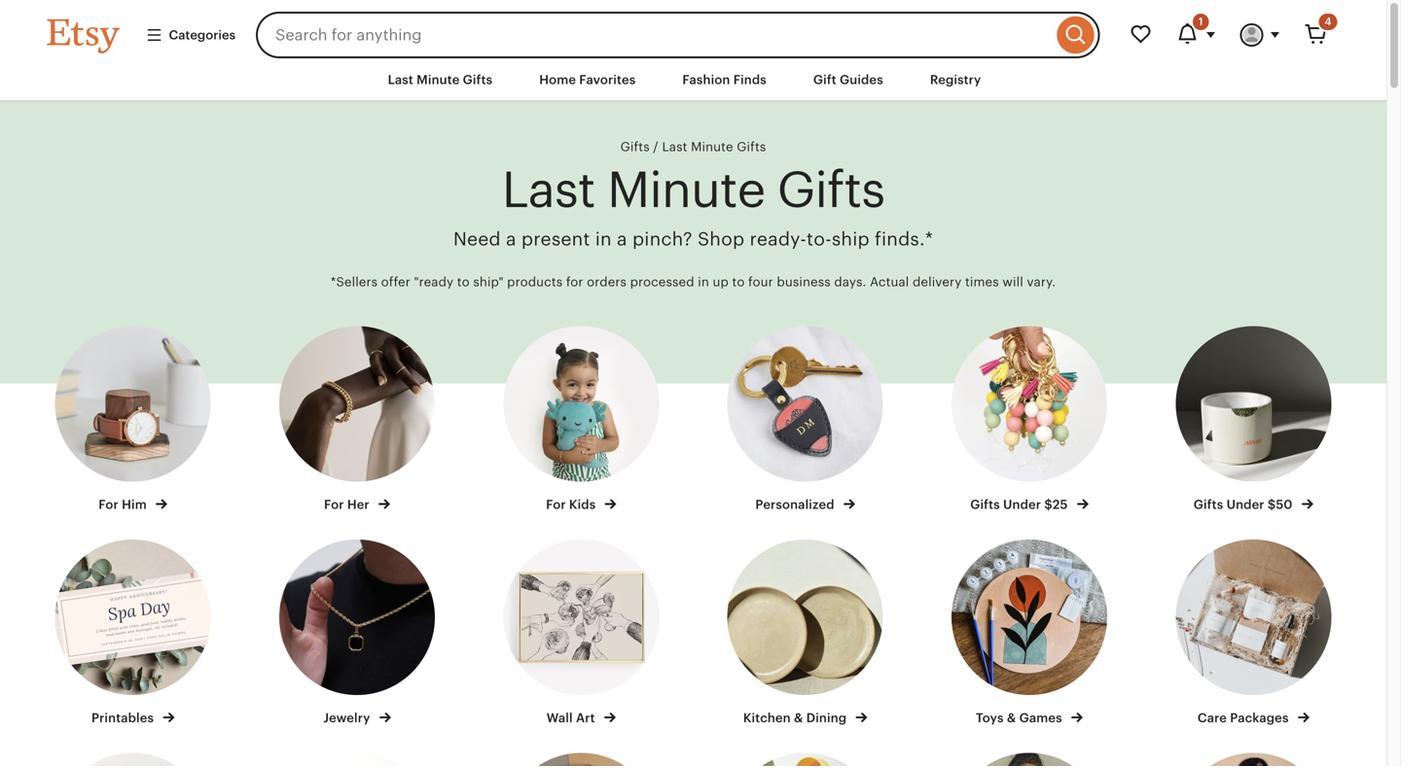 Task type: describe. For each thing, give the bounding box(es) containing it.
0 vertical spatial minute
[[417, 72, 460, 87]]

& for kitchen
[[794, 711, 803, 726]]

wall art link
[[487, 540, 676, 728]]

Search for anything text field
[[256, 12, 1052, 58]]

for
[[566, 275, 583, 290]]

2 a from the left
[[617, 229, 627, 249]]

categories banner
[[12, 0, 1374, 58]]

last inside last minute gifts link
[[388, 72, 413, 87]]

fashion finds
[[682, 72, 767, 87]]

for kids link
[[487, 326, 676, 514]]

last minute gifts link
[[373, 62, 507, 97]]

4 link
[[1293, 12, 1339, 58]]

for for for her
[[324, 498, 344, 512]]

offer
[[381, 275, 411, 290]]

jewelry link
[[263, 540, 452, 728]]

kitchen
[[743, 711, 791, 726]]

ready-
[[750, 229, 807, 249]]

4
[[1325, 16, 1332, 28]]

shop
[[698, 229, 745, 249]]

for her
[[324, 498, 373, 512]]

gifts down the finds
[[737, 140, 766, 154]]

gifts down the "favorites"
[[620, 140, 650, 154]]

him
[[122, 498, 147, 512]]

1
[[1199, 16, 1203, 28]]

last minute gifts inside last minute gifts link
[[388, 72, 493, 87]]

four
[[748, 275, 773, 290]]

none search field inside categories banner
[[256, 12, 1100, 58]]

up
[[713, 275, 729, 290]]

finds.*
[[875, 229, 933, 249]]

for for for him
[[99, 498, 119, 512]]

1 a from the left
[[506, 229, 516, 249]]

ship"
[[473, 275, 504, 290]]

gifts left home
[[463, 72, 493, 87]]

for him link
[[38, 326, 228, 514]]

under for $25
[[1003, 498, 1041, 512]]

gifts under $25 link
[[935, 326, 1124, 514]]

games
[[1019, 711, 1062, 726]]

gift
[[813, 72, 837, 87]]

& for toys
[[1007, 711, 1016, 726]]

2 vertical spatial last minute gifts
[[502, 161, 885, 218]]

for him
[[99, 498, 150, 512]]

need a present in a pinch? shop ready-to-ship finds.*
[[453, 229, 933, 249]]

toys & games
[[976, 711, 1066, 726]]

"ready
[[414, 275, 454, 290]]

home favorites link
[[525, 62, 650, 97]]

personalized
[[756, 498, 838, 512]]

ship
[[832, 229, 870, 249]]

0 vertical spatial in
[[595, 229, 612, 249]]

categories
[[169, 28, 236, 42]]

gifts up 'to-'
[[777, 161, 885, 218]]

registry
[[930, 72, 981, 87]]

wall art
[[547, 711, 598, 726]]

vary.
[[1027, 275, 1056, 290]]

care
[[1198, 711, 1227, 726]]

favorites
[[579, 72, 636, 87]]

orders
[[587, 275, 627, 290]]

for for for kids
[[546, 498, 566, 512]]

gifts left $25
[[970, 498, 1000, 512]]

fashion
[[682, 72, 730, 87]]

gifts link
[[620, 140, 650, 154]]

personalized link
[[711, 326, 900, 514]]

kids
[[569, 498, 596, 512]]

2 horizontal spatial last
[[662, 140, 687, 154]]

*sellers offer "ready to ship" products for orders processed in up to four business days. actual delivery times will vary.
[[331, 275, 1056, 290]]

pinch?
[[632, 229, 693, 249]]

finds
[[733, 72, 767, 87]]



Task type: locate. For each thing, give the bounding box(es) containing it.
her
[[347, 498, 370, 512]]

kitchen & dining link
[[711, 540, 900, 728]]

0 vertical spatial last
[[388, 72, 413, 87]]

minute
[[417, 72, 460, 87], [691, 140, 733, 154], [607, 161, 765, 218]]

present
[[521, 229, 590, 249]]

for
[[99, 498, 119, 512], [324, 498, 344, 512], [546, 498, 566, 512]]

for inside for her link
[[324, 498, 344, 512]]

gifts under $50
[[1194, 498, 1296, 512]]

gift guides link
[[799, 62, 898, 97]]

under left $25
[[1003, 498, 1041, 512]]

times
[[965, 275, 999, 290]]

need
[[453, 229, 501, 249]]

& inside toys & games link
[[1007, 711, 1016, 726]]

0 horizontal spatial a
[[506, 229, 516, 249]]

days.
[[834, 275, 867, 290]]

toys
[[976, 711, 1004, 726]]

printables link
[[38, 540, 228, 728]]

a
[[506, 229, 516, 249], [617, 229, 627, 249]]

gift guides
[[813, 72, 883, 87]]

1 horizontal spatial to
[[732, 275, 745, 290]]

1 horizontal spatial under
[[1227, 498, 1265, 512]]

2 vertical spatial minute
[[607, 161, 765, 218]]

fashion finds link
[[668, 62, 781, 97]]

& right toys
[[1007, 711, 1016, 726]]

0 horizontal spatial last
[[388, 72, 413, 87]]

& left dining
[[794, 711, 803, 726]]

last
[[388, 72, 413, 87], [662, 140, 687, 154], [502, 161, 595, 218]]

gifts under $50 link
[[1159, 326, 1348, 514]]

1 vertical spatial last minute gifts
[[662, 140, 766, 154]]

kitchen & dining
[[743, 711, 850, 726]]

will
[[1003, 275, 1024, 290]]

under left $50
[[1227, 498, 1265, 512]]

1 vertical spatial last
[[662, 140, 687, 154]]

& inside the kitchen & dining link
[[794, 711, 803, 726]]

1 for from the left
[[99, 498, 119, 512]]

under
[[1003, 498, 1041, 512], [1227, 498, 1265, 512]]

for inside for kids link
[[546, 498, 566, 512]]

categories button
[[131, 17, 250, 53]]

1 to from the left
[[457, 275, 470, 290]]

to
[[457, 275, 470, 290], [732, 275, 745, 290]]

care packages
[[1198, 711, 1292, 726]]

processed
[[630, 275, 694, 290]]

wall
[[547, 711, 573, 726]]

0 horizontal spatial in
[[595, 229, 612, 249]]

gifts under $25
[[970, 498, 1071, 512]]

1 horizontal spatial a
[[617, 229, 627, 249]]

products
[[507, 275, 563, 290]]

menu bar containing last minute gifts
[[12, 58, 1374, 102]]

1 horizontal spatial &
[[1007, 711, 1016, 726]]

1 under from the left
[[1003, 498, 1041, 512]]

menu bar
[[12, 58, 1374, 102]]

printables
[[91, 711, 157, 726]]

for her link
[[263, 326, 452, 514]]

*sellers
[[331, 275, 378, 290]]

for left kids
[[546, 498, 566, 512]]

$25
[[1044, 498, 1068, 512]]

in up orders
[[595, 229, 612, 249]]

a right need
[[506, 229, 516, 249]]

a left pinch?
[[617, 229, 627, 249]]

1 vertical spatial in
[[698, 275, 709, 290]]

gifts
[[463, 72, 493, 87], [620, 140, 650, 154], [737, 140, 766, 154], [777, 161, 885, 218], [970, 498, 1000, 512], [1194, 498, 1223, 512]]

in
[[595, 229, 612, 249], [698, 275, 709, 290]]

2 to from the left
[[732, 275, 745, 290]]

registry link
[[916, 62, 996, 97]]

$50
[[1268, 498, 1293, 512]]

in left up
[[698, 275, 709, 290]]

1 horizontal spatial last
[[502, 161, 595, 218]]

1 horizontal spatial for
[[324, 498, 344, 512]]

actual
[[870, 275, 909, 290]]

gifts left $50
[[1194, 498, 1223, 512]]

for left him
[[99, 498, 119, 512]]

2 horizontal spatial for
[[546, 498, 566, 512]]

delivery
[[913, 275, 962, 290]]

1 vertical spatial minute
[[691, 140, 733, 154]]

0 vertical spatial last minute gifts
[[388, 72, 493, 87]]

packages
[[1230, 711, 1289, 726]]

0 horizontal spatial under
[[1003, 498, 1041, 512]]

to right up
[[732, 275, 745, 290]]

care packages link
[[1159, 540, 1348, 728]]

to left ship"
[[457, 275, 470, 290]]

for kids
[[546, 498, 599, 512]]

1 & from the left
[[794, 711, 803, 726]]

None search field
[[256, 12, 1100, 58]]

jewelry
[[323, 711, 373, 726]]

for left her
[[324, 498, 344, 512]]

toys & games link
[[935, 540, 1124, 728]]

guides
[[840, 72, 883, 87]]

to-
[[807, 229, 832, 249]]

3 for from the left
[[546, 498, 566, 512]]

art
[[576, 711, 595, 726]]

2 for from the left
[[324, 498, 344, 512]]

&
[[794, 711, 803, 726], [1007, 711, 1016, 726]]

2 under from the left
[[1227, 498, 1265, 512]]

2 & from the left
[[1007, 711, 1016, 726]]

1 button
[[1164, 12, 1229, 58]]

home
[[539, 72, 576, 87]]

last minute gifts
[[388, 72, 493, 87], [662, 140, 766, 154], [502, 161, 885, 218]]

home favorites
[[539, 72, 636, 87]]

2 vertical spatial last
[[502, 161, 595, 218]]

dining
[[806, 711, 847, 726]]

under for $50
[[1227, 498, 1265, 512]]

0 horizontal spatial &
[[794, 711, 803, 726]]

1 horizontal spatial in
[[698, 275, 709, 290]]

0 horizontal spatial to
[[457, 275, 470, 290]]

business
[[777, 275, 831, 290]]

0 horizontal spatial for
[[99, 498, 119, 512]]

for inside for him link
[[99, 498, 119, 512]]



Task type: vqa. For each thing, say whether or not it's contained in the screenshot.
For Him
yes



